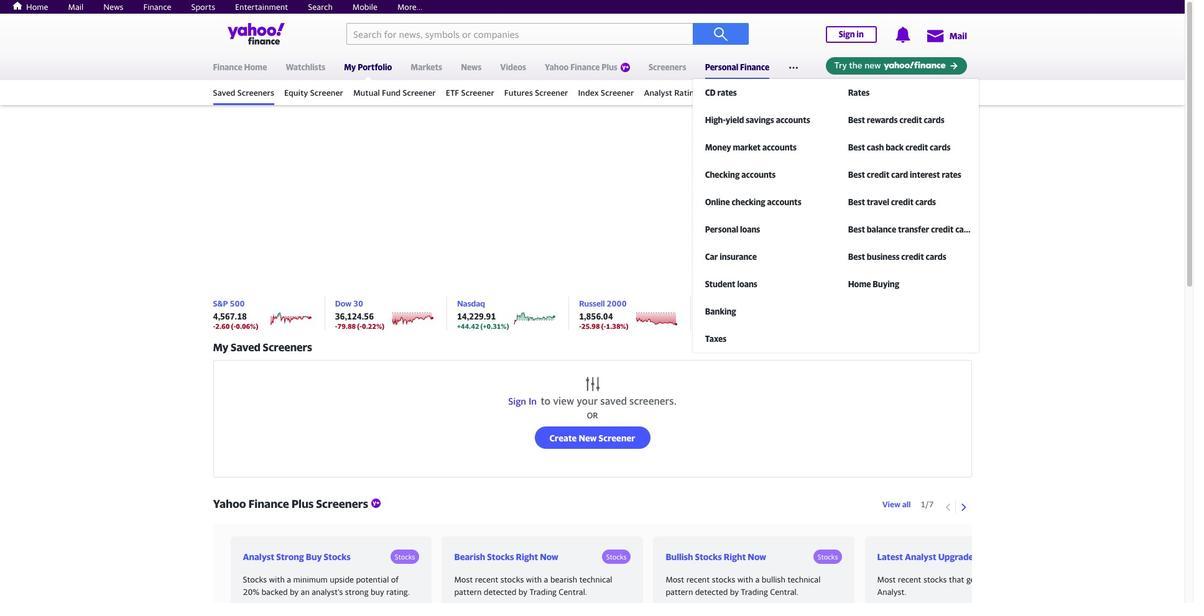Task type: locate. For each thing, give the bounding box(es) containing it.
upside
[[330, 575, 354, 585]]

central. inside the most recent stocks with a bullish technical pattern detected by trading central.
[[771, 587, 799, 597]]

mutual
[[353, 88, 380, 98]]

finance for personal finance
[[741, 62, 770, 72]]

1 horizontal spatial detected
[[696, 587, 728, 597]]

pattern inside the most recent stocks with a bullish technical pattern detected by trading central.
[[666, 587, 694, 597]]

cards inside best cash back credit cards link
[[930, 143, 951, 152]]

1 horizontal spatial mail
[[950, 30, 968, 41]]

2 horizontal spatial stocks
[[924, 575, 948, 585]]

recent inside most recent stocks with a bearish technical pattern detected by trading central.
[[475, 575, 499, 585]]

cards up best cash back credit cards link
[[924, 115, 945, 125]]

1 most from the left
[[455, 575, 473, 585]]

1 vertical spatial news link
[[461, 54, 482, 78]]

trading down bullish
[[741, 587, 768, 597]]

rewards
[[867, 115, 898, 125]]

by for analyst strong buy stocks
[[290, 587, 299, 597]]

3 with from the left
[[738, 575, 754, 585]]

loans right student at the top of page
[[738, 279, 758, 289]]

nasdaq link
[[457, 299, 485, 309]]

3 best from the top
[[849, 170, 866, 180]]

news
[[103, 2, 123, 12], [461, 62, 482, 72]]

cards inside the best travel credit cards link
[[916, 197, 937, 207]]

1 a from the left
[[287, 575, 291, 585]]

rates link
[[836, 79, 986, 106]]

0 horizontal spatial right
[[516, 552, 538, 562]]

72.18
[[702, 312, 723, 322]]

car insurance link
[[693, 243, 842, 271]]

best left balance at right top
[[849, 225, 866, 235]]

0 vertical spatial mail
[[68, 2, 84, 12]]

most recent stocks with a bearish technical pattern detected by trading central.
[[455, 575, 613, 597]]

cash
[[867, 143, 885, 152]]

stocks
[[324, 552, 351, 562], [488, 552, 514, 562], [695, 552, 722, 562], [981, 552, 1008, 562], [395, 553, 415, 561], [607, 553, 627, 561], [818, 553, 839, 561], [243, 575, 267, 585]]

(- down 36,124.56
[[357, 322, 362, 330]]

2 now from the left
[[748, 552, 767, 562]]

- inside russell 2000 1,856.04 -25.98 (-1.38%)
[[579, 322, 582, 330]]

pattern for bearish stocks right now
[[455, 587, 482, 597]]

by down bearish stocks right now link
[[519, 587, 528, 597]]

0 horizontal spatial technical
[[580, 575, 613, 585]]

news link
[[103, 2, 123, 12], [461, 54, 482, 78]]

analyst inside 'link'
[[905, 552, 937, 562]]

1 vertical spatial yahoo
[[213, 498, 246, 511]]

news link up the etf screener
[[461, 54, 482, 78]]

analyst for analyst rating screener
[[644, 88, 673, 98]]

technical events screener
[[755, 88, 852, 98]]

futures screener
[[505, 88, 568, 98]]

3 a from the left
[[756, 575, 760, 585]]

accounts up online checking accounts
[[742, 170, 776, 180]]

1 with from the left
[[269, 575, 285, 585]]

credit up best cash back credit cards link
[[900, 115, 923, 125]]

best travel credit cards link
[[836, 189, 986, 216]]

analyst right the latest
[[905, 552, 937, 562]]

1 right from the left
[[516, 552, 538, 562]]

1 central. from the left
[[559, 587, 588, 597]]

by
[[1018, 575, 1027, 585], [290, 587, 299, 597], [519, 587, 528, 597], [730, 587, 739, 597]]

detected down bullish stocks right now
[[696, 587, 728, 597]]

credit down best balance transfer credit cards
[[902, 252, 925, 262]]

trading inside the most recent stocks with a bullish technical pattern detected by trading central.
[[741, 587, 768, 597]]

1 stocks from the left
[[501, 575, 524, 585]]

0 horizontal spatial mail link
[[68, 2, 84, 12]]

0 horizontal spatial sign
[[509, 396, 527, 407]]

0 vertical spatial sign
[[839, 29, 855, 39]]

screener right equity
[[310, 88, 344, 98]]

1 - from the left
[[213, 322, 216, 330]]

2 right from the left
[[724, 552, 746, 562]]

a up backed
[[287, 575, 291, 585]]

0 horizontal spatial most
[[455, 575, 473, 585]]

1 vertical spatial personal
[[706, 225, 739, 235]]

1 vertical spatial news
[[461, 62, 482, 72]]

1 horizontal spatial rates
[[942, 170, 962, 180]]

latest
[[878, 552, 904, 562]]

home link
[[9, 1, 48, 12]]

yahoo finance plus screeners
[[213, 498, 369, 511]]

my for my saved screeners
[[213, 341, 229, 354]]

yahoo inside navigation
[[545, 62, 569, 72]]

0 horizontal spatial yahoo
[[213, 498, 246, 511]]

recent for bullish
[[687, 575, 710, 585]]

0 horizontal spatial now
[[540, 552, 559, 562]]

technical inside most recent stocks with a bearish technical pattern detected by trading central.
[[580, 575, 613, 585]]

right up the most recent stocks with a bullish technical pattern detected by trading central.
[[724, 552, 746, 562]]

s&p
[[213, 299, 228, 309]]

accounts down high-yield savings accounts link
[[763, 143, 797, 152]]

1 vertical spatial plus
[[292, 498, 314, 511]]

rates right cd
[[718, 88, 737, 98]]

sports link
[[191, 2, 215, 12]]

banking
[[706, 307, 737, 317]]

detected inside most recent stocks with a bearish technical pattern detected by trading central.
[[484, 587, 517, 597]]

most inside most recent stocks with a bearish technical pattern detected by trading central.
[[455, 575, 473, 585]]

right for bearish stocks right now
[[516, 552, 538, 562]]

2 personal from the top
[[706, 225, 739, 235]]

technical inside the most recent stocks with a bullish technical pattern detected by trading central.
[[788, 575, 821, 585]]

russell
[[579, 299, 605, 309]]

a left bullish
[[756, 575, 760, 585]]

saved down the 0.06%)
[[231, 341, 261, 354]]

1 detected from the left
[[484, 587, 517, 597]]

2 (- from the left
[[357, 322, 362, 330]]

trading for bullish stocks right now
[[741, 587, 768, 597]]

1 horizontal spatial technical
[[788, 575, 821, 585]]

2 yahoo finance premium logo image from the left
[[853, 89, 862, 98]]

1 vertical spatial my
[[213, 341, 229, 354]]

most down bearish
[[455, 575, 473, 585]]

analyst left strong
[[243, 552, 275, 562]]

most inside the most recent stocks with a bullish technical pattern detected by trading central.
[[666, 575, 685, 585]]

most inside most recent stocks that get upgraded by an analyst.
[[878, 575, 896, 585]]

travel
[[867, 197, 890, 207]]

yahoo finance premium logo image inside analyst rating screener link
[[735, 89, 745, 98]]

- down 72.18
[[702, 322, 704, 330]]

1 horizontal spatial (-
[[357, 322, 362, 330]]

1 horizontal spatial yahoo
[[545, 62, 569, 72]]

finance
[[143, 2, 171, 12], [213, 62, 243, 72], [571, 62, 600, 72], [741, 62, 770, 72], [249, 498, 289, 511]]

0 horizontal spatial (-
[[231, 322, 236, 330]]

1 horizontal spatial news link
[[461, 54, 482, 78]]

best balance transfer credit cards link
[[836, 216, 986, 243]]

1 horizontal spatial plus
[[602, 62, 618, 72]]

mail link right "home" link
[[68, 2, 84, 12]]

(- inside s&p 500 4,567.18 -2.60 (-0.06%)
[[231, 322, 236, 330]]

4 - from the left
[[702, 322, 704, 330]]

1 horizontal spatial right
[[724, 552, 746, 562]]

taxes
[[706, 334, 727, 344]]

0 horizontal spatial news link
[[103, 2, 123, 12]]

stocks inside most recent stocks with a bearish technical pattern detected by trading central.
[[501, 575, 524, 585]]

most down bullish at right
[[666, 575, 685, 585]]

a inside the most recent stocks with a bullish technical pattern detected by trading central.
[[756, 575, 760, 585]]

plus up analyst strong buy stocks link on the left bottom of the page
[[292, 498, 314, 511]]

1 horizontal spatial pattern
[[666, 587, 694, 597]]

loans for personal loans
[[741, 225, 761, 235]]

/
[[926, 499, 930, 509]]

by right upgraded
[[1018, 575, 1027, 585]]

now inside bullish stocks right now link
[[748, 552, 767, 562]]

- down 4,567.18
[[213, 322, 216, 330]]

0 horizontal spatial news
[[103, 2, 123, 12]]

an down minimum
[[301, 587, 310, 597]]

0 horizontal spatial with
[[269, 575, 285, 585]]

yahoo finance premium logo image
[[735, 89, 745, 98], [853, 89, 862, 98]]

2 horizontal spatial most
[[878, 575, 896, 585]]

2 - from the left
[[335, 322, 338, 330]]

cards inside best business credit cards link
[[926, 252, 947, 262]]

an right upgraded
[[1029, 575, 1038, 585]]

1 technical from the left
[[580, 575, 613, 585]]

sign
[[839, 29, 855, 39], [509, 396, 527, 407]]

a left bearish
[[544, 575, 549, 585]]

back
[[886, 143, 904, 152]]

sign left in
[[839, 29, 855, 39]]

(- inside dow 30 36,124.56 -79.88 (-0.22%)
[[357, 322, 362, 330]]

2 stocks from the left
[[712, 575, 736, 585]]

1 vertical spatial an
[[301, 587, 310, 597]]

1 best from the top
[[849, 115, 866, 125]]

my portfolio
[[344, 62, 392, 72]]

stocks left that at the right
[[924, 575, 948, 585]]

analyst strong buy stocks link
[[243, 550, 374, 564]]

0 vertical spatial rates
[[718, 88, 737, 98]]

- inside crude oil 72.18 -0.14
[[702, 322, 704, 330]]

personal down online
[[706, 225, 739, 235]]

best left cash
[[849, 143, 866, 152]]

0 vertical spatial an
[[1029, 575, 1038, 585]]

videos
[[501, 62, 527, 72]]

+44.42
[[457, 322, 480, 330]]

online
[[706, 197, 730, 207]]

cards inside best balance transfer credit cards link
[[956, 225, 977, 235]]

pattern down bullish at right
[[666, 587, 694, 597]]

1 horizontal spatial home
[[244, 62, 267, 72]]

best for best business credit cards
[[849, 252, 866, 262]]

loans
[[741, 225, 761, 235], [738, 279, 758, 289]]

0 horizontal spatial central.
[[559, 587, 588, 597]]

by inside most recent stocks with a bearish technical pattern detected by trading central.
[[519, 587, 528, 597]]

technical right bullish
[[788, 575, 821, 585]]

1 horizontal spatial mail link
[[927, 24, 968, 47]]

2 a from the left
[[544, 575, 549, 585]]

most up analyst. in the bottom right of the page
[[878, 575, 896, 585]]

5 best from the top
[[849, 225, 866, 235]]

with up backed
[[269, 575, 285, 585]]

recent inside the most recent stocks with a bullish technical pattern detected by trading central.
[[687, 575, 710, 585]]

most for bullish stocks right now
[[666, 575, 685, 585]]

pattern down bearish
[[455, 587, 482, 597]]

0 vertical spatial news
[[103, 2, 123, 12]]

business
[[867, 252, 900, 262]]

- down 1,856.04
[[579, 322, 582, 330]]

(- inside russell 2000 1,856.04 -25.98 (-1.38%)
[[602, 322, 607, 330]]

finance up cd rates link
[[741, 62, 770, 72]]

pattern
[[455, 587, 482, 597], [666, 587, 694, 597]]

yahoo finance plus
[[545, 62, 618, 72]]

interest
[[911, 170, 941, 180]]

now inside bearish stocks right now link
[[540, 552, 559, 562]]

plus left premium yahoo finance logo
[[602, 62, 618, 72]]

car
[[706, 252, 718, 262]]

1 vertical spatial home
[[244, 62, 267, 72]]

screener right etf
[[461, 88, 495, 98]]

loans down the checking
[[741, 225, 761, 235]]

0 vertical spatial my
[[344, 62, 356, 72]]

student loans link
[[693, 271, 842, 298]]

sign inside sign in to view your saved screeners. or
[[509, 396, 527, 407]]

1 horizontal spatial most
[[666, 575, 685, 585]]

central. down bullish
[[771, 587, 799, 597]]

credit right travel
[[892, 197, 914, 207]]

by inside the most recent stocks with a bullish technical pattern detected by trading central.
[[730, 587, 739, 597]]

stocks inside stocks with a minimum upside potential of 20% backed by an analyst's strong buy rating.
[[243, 575, 267, 585]]

accounts down checking accounts link
[[768, 197, 802, 207]]

1 pattern from the left
[[455, 587, 482, 597]]

0 horizontal spatial home
[[26, 2, 48, 12]]

most recent stocks that get upgraded by an analyst.
[[878, 575, 1038, 597]]

1 personal from the top
[[706, 62, 739, 72]]

detected for bearish
[[484, 587, 517, 597]]

0 horizontal spatial pattern
[[455, 587, 482, 597]]

yahoo finance premium logo image down personal finance link
[[735, 89, 745, 98]]

best left travel
[[849, 197, 866, 207]]

best for best travel credit cards
[[849, 197, 866, 207]]

with inside most recent stocks with a bearish technical pattern detected by trading central.
[[526, 575, 542, 585]]

screener down markets
[[403, 88, 436, 98]]

2 with from the left
[[526, 575, 542, 585]]

cards for best rewards credit cards
[[924, 115, 945, 125]]

(- down 1,856.04
[[602, 322, 607, 330]]

accounts down technical events screener in the right of the page
[[776, 115, 811, 125]]

14,229.91
[[457, 312, 496, 322]]

1 horizontal spatial an
[[1029, 575, 1038, 585]]

recent up analyst. in the bottom right of the page
[[899, 575, 922, 585]]

2 most from the left
[[666, 575, 685, 585]]

1 vertical spatial saved
[[231, 341, 261, 354]]

0 horizontal spatial stocks
[[501, 575, 524, 585]]

news left the finance link
[[103, 2, 123, 12]]

2 pattern from the left
[[666, 587, 694, 597]]

2 horizontal spatial a
[[756, 575, 760, 585]]

my inside navigation
[[344, 62, 356, 72]]

potential
[[356, 575, 389, 585]]

2 horizontal spatial analyst
[[905, 552, 937, 562]]

sign in link
[[509, 396, 537, 407]]

yahoo finance premium logo image up best rewards credit cards
[[853, 89, 862, 98]]

search
[[308, 2, 333, 12]]

recent down bearish
[[475, 575, 499, 585]]

2 best from the top
[[849, 143, 866, 152]]

0 horizontal spatial yahoo finance premium logo image
[[735, 89, 745, 98]]

finance up strong
[[249, 498, 289, 511]]

analyst.
[[878, 587, 907, 597]]

0 vertical spatial home
[[26, 2, 48, 12]]

0 horizontal spatial an
[[301, 587, 310, 597]]

by down bullish stocks right now link
[[730, 587, 739, 597]]

by for bearish stocks right now
[[519, 587, 528, 597]]

rates right interest
[[942, 170, 962, 180]]

news for news link to the top
[[103, 2, 123, 12]]

1 vertical spatial rates
[[942, 170, 962, 180]]

mail
[[68, 2, 84, 12], [950, 30, 968, 41]]

accounts inside online checking accounts "link"
[[768, 197, 802, 207]]

(- down 4,567.18
[[231, 322, 236, 330]]

yahoo finance premium logo image inside technical events screener link
[[853, 89, 862, 98]]

1 horizontal spatial analyst
[[644, 88, 673, 98]]

1 now from the left
[[540, 552, 559, 562]]

1 recent from the left
[[475, 575, 499, 585]]

best balance transfer credit cards
[[849, 225, 977, 235]]

1 horizontal spatial now
[[748, 552, 767, 562]]

now for bullish stocks right now
[[748, 552, 767, 562]]

sign left the in
[[509, 396, 527, 407]]

- inside dow 30 36,124.56 -79.88 (-0.22%)
[[335, 322, 338, 330]]

mail right notifications icon
[[950, 30, 968, 41]]

home
[[26, 2, 48, 12], [244, 62, 267, 72], [849, 279, 872, 289]]

0 horizontal spatial trading
[[530, 587, 557, 597]]

by inside stocks with a minimum upside potential of 20% backed by an analyst's strong buy rating.
[[290, 587, 299, 597]]

my saved screeners
[[213, 341, 312, 354]]

best for best rewards credit cards
[[849, 115, 866, 125]]

0 vertical spatial mail link
[[68, 2, 84, 12]]

3 (- from the left
[[602, 322, 607, 330]]

central. inside most recent stocks with a bearish technical pattern detected by trading central.
[[559, 587, 588, 597]]

0.22%)
[[362, 322, 385, 330]]

a inside most recent stocks with a bearish technical pattern detected by trading central.
[[544, 575, 549, 585]]

3 recent from the left
[[899, 575, 922, 585]]

0 horizontal spatial detected
[[484, 587, 517, 597]]

advertisement region
[[291, 116, 895, 272]]

1 horizontal spatial recent
[[687, 575, 710, 585]]

etf
[[446, 88, 459, 98]]

2 vertical spatial home
[[849, 279, 872, 289]]

3 most from the left
[[878, 575, 896, 585]]

(-
[[231, 322, 236, 330], [357, 322, 362, 330], [602, 322, 607, 330]]

by right backed
[[290, 587, 299, 597]]

4 best from the top
[[849, 197, 866, 207]]

portfolio
[[358, 62, 392, 72]]

2 horizontal spatial with
[[738, 575, 754, 585]]

next image
[[961, 504, 968, 511]]

1 horizontal spatial trading
[[741, 587, 768, 597]]

analyst rating screener link
[[644, 82, 745, 103]]

best left rewards at the top
[[849, 115, 866, 125]]

1 horizontal spatial news
[[461, 62, 482, 72]]

equity screener link
[[284, 82, 344, 103]]

7
[[930, 499, 934, 509]]

stocks inside the most recent stocks with a bullish technical pattern detected by trading central.
[[712, 575, 736, 585]]

banking link
[[693, 298, 842, 325]]

trading inside most recent stocks with a bearish technical pattern detected by trading central.
[[530, 587, 557, 597]]

0 vertical spatial plus
[[602, 62, 618, 72]]

screener up high-
[[701, 88, 734, 98]]

2 detected from the left
[[696, 587, 728, 597]]

1 vertical spatial loans
[[738, 279, 758, 289]]

technical right bearish
[[580, 575, 613, 585]]

1 horizontal spatial my
[[344, 62, 356, 72]]

cards down interest
[[916, 197, 937, 207]]

best credit card interest rates link
[[836, 161, 986, 189]]

1 horizontal spatial a
[[544, 575, 549, 585]]

1 horizontal spatial stocks
[[712, 575, 736, 585]]

finance for yahoo finance plus
[[571, 62, 600, 72]]

(- for 1,856.04
[[602, 322, 607, 330]]

2 horizontal spatial (-
[[602, 322, 607, 330]]

best for best balance transfer credit cards
[[849, 225, 866, 235]]

1 horizontal spatial with
[[526, 575, 542, 585]]

news up the etf screener
[[461, 62, 482, 72]]

search link
[[308, 2, 333, 12]]

0 horizontal spatial plus
[[292, 498, 314, 511]]

buy
[[306, 552, 322, 562]]

cards inside best rewards credit cards link
[[924, 115, 945, 125]]

now up bearish
[[540, 552, 559, 562]]

1 horizontal spatial yahoo finance premium logo image
[[853, 89, 862, 98]]

1 yahoo finance premium logo image from the left
[[735, 89, 745, 98]]

with inside the most recent stocks with a bullish technical pattern detected by trading central.
[[738, 575, 754, 585]]

my left portfolio
[[344, 62, 356, 72]]

0 vertical spatial saved
[[213, 88, 236, 98]]

finance home link
[[213, 54, 267, 78]]

recent down bullish stocks right now
[[687, 575, 710, 585]]

mail link right notifications icon
[[927, 24, 968, 47]]

3 stocks from the left
[[924, 575, 948, 585]]

1
[[921, 499, 926, 509]]

an inside most recent stocks that get upgraded by an analyst.
[[1029, 575, 1038, 585]]

2 technical from the left
[[788, 575, 821, 585]]

finance up index
[[571, 62, 600, 72]]

personal up cd rates
[[706, 62, 739, 72]]

0 vertical spatial loans
[[741, 225, 761, 235]]

2 horizontal spatial recent
[[899, 575, 922, 585]]

navigation
[[0, 51, 1186, 353]]

technical
[[580, 575, 613, 585], [788, 575, 821, 585]]

now for bearish stocks right now
[[540, 552, 559, 562]]

rates
[[849, 88, 870, 98]]

0 horizontal spatial analyst
[[243, 552, 275, 562]]

best left the card
[[849, 170, 866, 180]]

1 vertical spatial sign
[[509, 396, 527, 407]]

2 trading from the left
[[741, 587, 768, 597]]

detected inside the most recent stocks with a bullish technical pattern detected by trading central.
[[696, 587, 728, 597]]

now up bullish
[[748, 552, 767, 562]]

finance link
[[143, 2, 171, 12]]

plus inside navigation
[[602, 62, 618, 72]]

stocks down bearish stocks right now
[[501, 575, 524, 585]]

mutual fund screener
[[353, 88, 436, 98]]

student loans
[[706, 279, 758, 289]]

0 vertical spatial personal
[[706, 62, 739, 72]]

2 recent from the left
[[687, 575, 710, 585]]

pattern inside most recent stocks with a bearish technical pattern detected by trading central.
[[455, 587, 482, 597]]

cards right transfer
[[956, 225, 977, 235]]

sign inside sign in link
[[839, 29, 855, 39]]

central. down bearish
[[559, 587, 588, 597]]

with down bearish stocks right now link
[[526, 575, 542, 585]]

1 (- from the left
[[231, 322, 236, 330]]

best rewards credit cards link
[[836, 106, 986, 134]]

right up most recent stocks with a bearish technical pattern detected by trading central.
[[516, 552, 538, 562]]

6 best from the top
[[849, 252, 866, 262]]

saved
[[601, 395, 627, 408]]

0 horizontal spatial a
[[287, 575, 291, 585]]

analyst left rating
[[644, 88, 673, 98]]

cards down transfer
[[926, 252, 947, 262]]

detected down bearish stocks right now
[[484, 587, 517, 597]]

news inside navigation
[[461, 62, 482, 72]]

trading down bearish
[[530, 587, 557, 597]]

1 trading from the left
[[530, 587, 557, 597]]

stocks down bullish stocks right now link
[[712, 575, 736, 585]]

best business credit cards link
[[836, 243, 986, 271]]

navigation containing finance home
[[0, 51, 1186, 353]]

0 horizontal spatial recent
[[475, 575, 499, 585]]

personal loans link
[[693, 216, 842, 243]]

- inside s&p 500 4,567.18 -2.60 (-0.06%)
[[213, 322, 216, 330]]

0 horizontal spatial my
[[213, 341, 229, 354]]

3 - from the left
[[579, 322, 582, 330]]

credit right back
[[906, 143, 929, 152]]

(- for 4,567.18
[[231, 322, 236, 330]]

news link left the finance link
[[103, 2, 123, 12]]

2 horizontal spatial home
[[849, 279, 872, 289]]

that
[[950, 575, 965, 585]]

mail right "home" link
[[68, 2, 84, 12]]

yahoo for yahoo finance plus
[[545, 62, 569, 72]]

0 vertical spatial yahoo
[[545, 62, 569, 72]]

all
[[903, 499, 911, 509]]

balance
[[867, 225, 897, 235]]

with down bullish stocks right now link
[[738, 575, 754, 585]]

watchlists
[[286, 62, 326, 72]]

personal
[[706, 62, 739, 72], [706, 225, 739, 235]]

1 horizontal spatial central.
[[771, 587, 799, 597]]

- down 36,124.56
[[335, 322, 338, 330]]

cards up interest
[[930, 143, 951, 152]]

1 horizontal spatial sign
[[839, 29, 855, 39]]

screeners
[[649, 62, 687, 72], [238, 88, 274, 98], [263, 341, 312, 354], [316, 498, 369, 511]]

accounts inside money market accounts link
[[763, 143, 797, 152]]

2 central. from the left
[[771, 587, 799, 597]]

premium yahoo finance logo image
[[621, 63, 630, 72]]

get
[[967, 575, 979, 585]]

screener right 'new'
[[599, 433, 636, 443]]



Task type: describe. For each thing, give the bounding box(es) containing it.
(- for 36,124.56
[[357, 322, 362, 330]]

personal for personal loans
[[706, 225, 739, 235]]

latest analyst upgraded stocks
[[878, 552, 1008, 562]]

yahoo finance premium logo image for technical events screener
[[853, 89, 862, 98]]

saved inside saved screeners link
[[213, 88, 236, 98]]

insurance
[[720, 252, 757, 262]]

screeners link
[[649, 54, 687, 78]]

screener inside button
[[599, 433, 636, 443]]

accounts inside high-yield savings accounts link
[[776, 115, 811, 125]]

0 horizontal spatial rates
[[718, 88, 737, 98]]

yahoo finance plus link
[[545, 54, 630, 80]]

central. for bearish stocks right now
[[559, 587, 588, 597]]

notifications image
[[895, 27, 912, 43]]

loans for student loans
[[738, 279, 758, 289]]

most for bearish stocks right now
[[455, 575, 473, 585]]

online checking accounts
[[706, 197, 802, 207]]

36,124.56
[[335, 312, 374, 322]]

accounts inside checking accounts link
[[742, 170, 776, 180]]

1 / 7
[[921, 499, 934, 509]]

bullish
[[666, 552, 694, 562]]

more...
[[398, 2, 423, 12]]

bearish stocks right now link
[[455, 550, 585, 564]]

mobile
[[353, 2, 378, 12]]

equity
[[284, 88, 308, 98]]

search image
[[714, 26, 729, 41]]

with inside stocks with a minimum upside potential of 20% backed by an analyst's strong buy rating.
[[269, 575, 285, 585]]

create new screener button
[[535, 427, 651, 449]]

30
[[354, 299, 364, 309]]

checking
[[732, 197, 766, 207]]

my for my portfolio
[[344, 62, 356, 72]]

index screener link
[[578, 82, 634, 103]]

stocks inside 'link'
[[981, 552, 1008, 562]]

sports
[[191, 2, 215, 12]]

- for 4,567.18
[[213, 322, 216, 330]]

news for news link to the right
[[461, 62, 482, 72]]

upgraded
[[939, 552, 979, 562]]

personal finance
[[706, 62, 770, 72]]

yield
[[726, 115, 745, 125]]

oil
[[726, 299, 736, 309]]

russell 2000 1,856.04 -25.98 (-1.38%)
[[579, 299, 629, 330]]

buy
[[371, 587, 385, 597]]

plus for yahoo finance plus
[[602, 62, 618, 72]]

0 vertical spatial news link
[[103, 2, 123, 12]]

recent inside most recent stocks that get upgraded by an analyst.
[[899, 575, 922, 585]]

crude
[[702, 299, 724, 309]]

by for bullish stocks right now
[[730, 587, 739, 597]]

cd rates
[[706, 88, 737, 98]]

watchlists link
[[286, 54, 326, 78]]

money market accounts link
[[693, 134, 842, 161]]

screener inside "link"
[[310, 88, 344, 98]]

index
[[578, 88, 599, 98]]

central. for bullish stocks right now
[[771, 587, 799, 597]]

analyst strong buy stocks
[[243, 552, 351, 562]]

finance for yahoo finance plus screeners
[[249, 498, 289, 511]]

analyst for analyst strong buy stocks
[[243, 552, 275, 562]]

trading for bearish stocks right now
[[530, 587, 557, 597]]

try the new yahoo finance image
[[826, 58, 967, 75]]

fund
[[382, 88, 401, 98]]

1 vertical spatial mail link
[[927, 24, 968, 47]]

checking accounts link
[[693, 161, 842, 189]]

stocks for bullish
[[712, 575, 736, 585]]

credit left the card
[[867, 170, 890, 180]]

stocks for bearish
[[501, 575, 524, 585]]

recent for bearish
[[475, 575, 499, 585]]

strong
[[276, 552, 304, 562]]

view all link
[[883, 499, 911, 509]]

back image
[[945, 504, 952, 511]]

finance up saved screeners
[[213, 62, 243, 72]]

crude oil 72.18 -0.14
[[702, 299, 736, 330]]

- for 1,856.04
[[579, 322, 582, 330]]

high-
[[706, 115, 726, 125]]

buying
[[873, 279, 900, 289]]

dow
[[335, 299, 352, 309]]

with for bearish
[[526, 575, 542, 585]]

yahoo for yahoo finance plus screeners
[[213, 498, 246, 511]]

an inside stocks with a minimum upside potential of 20% backed by an analyst's strong buy rating.
[[301, 587, 310, 597]]

in
[[529, 396, 537, 407]]

markets link
[[411, 54, 443, 78]]

technical for bullish stocks right now
[[788, 575, 821, 585]]

etf screener link
[[446, 82, 495, 103]]

personal finance link
[[706, 54, 770, 80]]

rating
[[675, 88, 699, 98]]

screener down premium yahoo finance logo
[[601, 88, 634, 98]]

card
[[892, 170, 909, 180]]

finance left sports
[[143, 2, 171, 12]]

new
[[579, 433, 597, 443]]

online checking accounts link
[[693, 189, 842, 216]]

mutual fund screener link
[[353, 82, 436, 103]]

by inside most recent stocks that get upgraded by an analyst.
[[1018, 575, 1027, 585]]

right for bullish stocks right now
[[724, 552, 746, 562]]

your
[[577, 395, 598, 408]]

stocks inside most recent stocks that get upgraded by an analyst.
[[924, 575, 948, 585]]

home for home buying
[[849, 279, 872, 289]]

(+0.31%)
[[481, 322, 509, 330]]

home buying
[[849, 279, 900, 289]]

screener right 'futures'
[[535, 88, 568, 98]]

most recent stocks with a bullish technical pattern detected by trading central.
[[666, 575, 821, 597]]

plus for yahoo finance plus screeners
[[292, 498, 314, 511]]

car insurance
[[706, 252, 757, 262]]

home for home
[[26, 2, 48, 12]]

sign for sign in to view your saved screeners. or
[[509, 396, 527, 407]]

a for bearish stocks right now
[[544, 575, 549, 585]]

technical for bearish stocks right now
[[580, 575, 613, 585]]

cd rates link
[[693, 79, 842, 106]]

view
[[553, 395, 575, 408]]

personal loans
[[706, 225, 761, 235]]

sign for sign in
[[839, 29, 855, 39]]

yahoo finance premium logo image for analyst rating screener
[[735, 89, 745, 98]]

a inside stocks with a minimum upside potential of 20% backed by an analyst's strong buy rating.
[[287, 575, 291, 585]]

with for bullish
[[738, 575, 754, 585]]

screeners.
[[630, 395, 677, 408]]

personal for personal finance
[[706, 62, 739, 72]]

best for best credit card interest rates
[[849, 170, 866, 180]]

best for best cash back credit cards
[[849, 143, 866, 152]]

0 horizontal spatial mail
[[68, 2, 84, 12]]

technical events screener link
[[755, 82, 862, 103]]

bullish
[[762, 575, 786, 585]]

high-yield savings accounts
[[706, 115, 811, 125]]

bearish
[[455, 552, 486, 562]]

money
[[706, 143, 732, 152]]

entertainment link
[[235, 2, 288, 12]]

upgraded
[[981, 575, 1016, 585]]

screener right events
[[818, 88, 852, 98]]

detected for bullish
[[696, 587, 728, 597]]

1 vertical spatial mail
[[950, 30, 968, 41]]

- for 36,124.56
[[335, 322, 338, 330]]

cards for best travel credit cards
[[916, 197, 937, 207]]

taxes link
[[693, 325, 842, 353]]

sign in to view your saved screeners. or
[[509, 395, 677, 421]]

futures screener link
[[505, 82, 568, 103]]

1,856.04
[[579, 312, 613, 322]]

best cash back credit cards
[[849, 143, 951, 152]]

0.14
[[704, 322, 718, 330]]

backed
[[262, 587, 288, 597]]

bullish stocks right now link
[[666, 550, 797, 564]]

checking
[[706, 170, 740, 180]]

Search for news, symbols or companies text field
[[347, 23, 693, 45]]

25.98
[[582, 322, 600, 330]]

a for bullish stocks right now
[[756, 575, 760, 585]]

or
[[587, 411, 598, 421]]

rating.
[[387, 587, 410, 597]]

equity screener
[[284, 88, 344, 98]]

analyst rating screener
[[644, 88, 734, 98]]

cards for best business credit cards
[[926, 252, 947, 262]]

pattern for bullish stocks right now
[[666, 587, 694, 597]]

strong
[[345, 587, 369, 597]]

credit right transfer
[[932, 225, 954, 235]]



Task type: vqa. For each thing, say whether or not it's contained in the screenshot.


